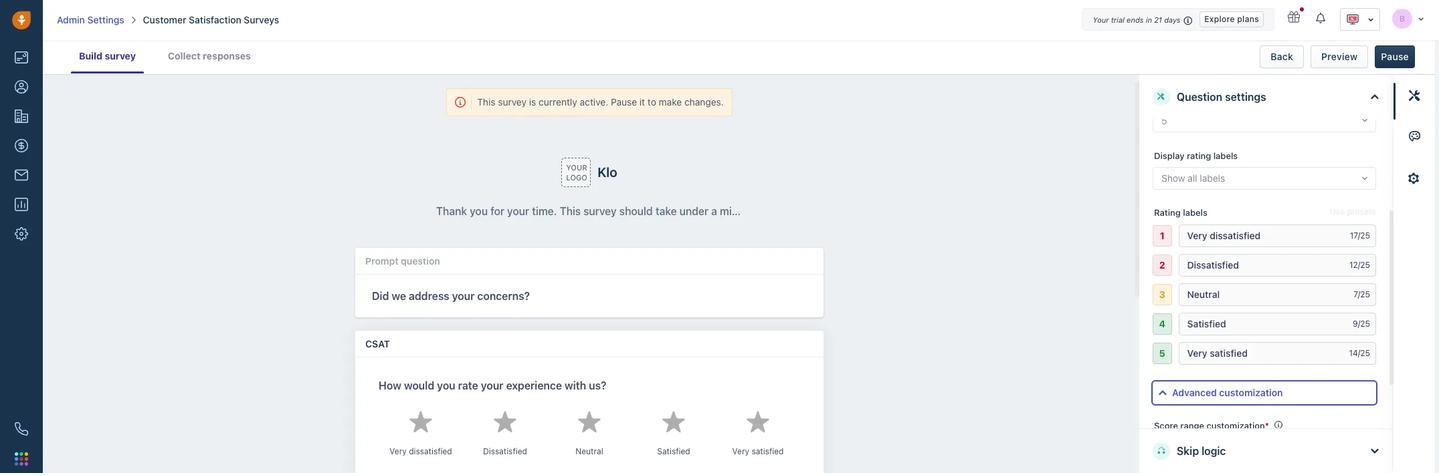 Task type: describe. For each thing, give the bounding box(es) containing it.
your trial ends in 21 days
[[1093, 15, 1180, 24]]

21
[[1154, 15, 1162, 24]]

customer satisfaction surveys
[[143, 14, 279, 25]]

missing translation "unavailable" for locale "en-us" image
[[1346, 13, 1359, 26]]

plans
[[1237, 14, 1259, 24]]

explore plans
[[1204, 14, 1259, 24]]

surveys
[[244, 14, 279, 25]]

phone element
[[8, 416, 35, 443]]

trial
[[1111, 15, 1124, 24]]

ic_arrow_down image
[[1367, 15, 1374, 24]]

settings
[[87, 14, 124, 25]]



Task type: locate. For each thing, give the bounding box(es) containing it.
customer
[[143, 14, 186, 25]]

ic_arrow_down image
[[1418, 14, 1424, 22]]

explore
[[1204, 14, 1235, 24]]

freshworks switcher image
[[15, 453, 28, 466]]

explore plans button
[[1200, 11, 1264, 27]]

admin settings
[[57, 14, 124, 25]]

in
[[1146, 15, 1152, 24]]

satisfaction
[[189, 14, 241, 25]]

your
[[1093, 15, 1109, 24]]

ic_info_icon image
[[1184, 15, 1193, 26]]

days
[[1164, 15, 1180, 24]]

phone image
[[15, 423, 28, 436]]

admin settings link
[[57, 13, 124, 27]]

admin
[[57, 14, 85, 25]]

ends
[[1127, 15, 1144, 24]]

bell regular image
[[1316, 12, 1327, 24]]



Task type: vqa. For each thing, say whether or not it's contained in the screenshot.
"phone" element
yes



